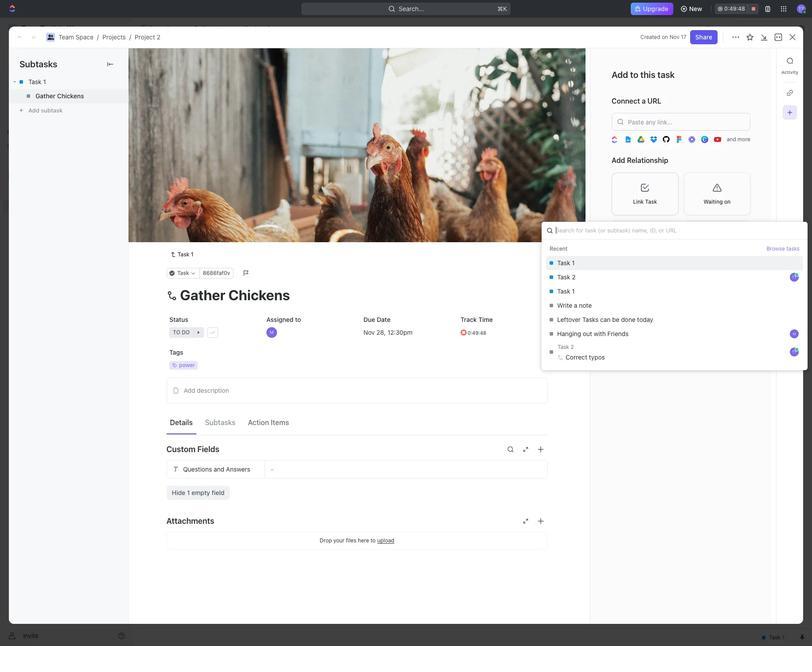 Task type: describe. For each thing, give the bounding box(es) containing it.
dashboards link
[[4, 88, 129, 102]]

friends
[[608, 330, 629, 338]]

inbox
[[21, 61, 37, 69]]

0 vertical spatial subtasks
[[20, 59, 57, 69]]

nov
[[670, 34, 680, 40]]

17
[[681, 34, 687, 40]]

url
[[648, 97, 662, 105]]

0:49:48 button
[[715, 4, 759, 14]]

2 vertical spatial project
[[154, 53, 194, 67]]

custom fields
[[166, 445, 219, 455]]

with
[[594, 330, 606, 338]]

list link
[[197, 80, 210, 92]]

your
[[334, 538, 345, 544]]

⌘k
[[498, 5, 507, 12]]

favorites button
[[4, 127, 34, 137]]

automations button
[[732, 22, 778, 35]]

8686faf0v
[[203, 270, 230, 277]]

note
[[579, 302, 592, 310]]

upgrade
[[644, 5, 669, 12]]

task 1 down recent
[[557, 259, 575, 267]]

home
[[21, 46, 38, 54]]

recent
[[550, 246, 568, 252]]

attachments button
[[166, 511, 548, 532]]

assignees
[[370, 104, 396, 110]]

1 vertical spatial project 2
[[154, 53, 207, 67]]

task 1 up dashboards
[[28, 78, 46, 86]]

and more
[[727, 136, 751, 143]]

0 vertical spatial task 1 link
[[9, 75, 128, 89]]

1 horizontal spatial project 2 link
[[234, 23, 273, 34]]

docs link
[[4, 73, 129, 87]]

subtasks button
[[202, 415, 239, 431]]

correct
[[566, 354, 587, 361]]

team space
[[149, 24, 184, 32]]

link task button
[[612, 173, 679, 215]]

gather chickens
[[35, 92, 84, 100]]

sidebar navigation
[[0, 18, 133, 647]]

upload
[[377, 538, 395, 545]]

custom fields button
[[166, 439, 548, 461]]

inbox link
[[4, 58, 129, 72]]

this
[[641, 70, 656, 80]]

tags
[[169, 349, 183, 356]]

hide button
[[457, 102, 476, 113]]

status
[[169, 316, 188, 324]]

hide for hide
[[460, 104, 472, 110]]

do
[[173, 210, 181, 216]]

created on nov 17
[[641, 34, 687, 40]]

docs
[[21, 76, 36, 84]]

gantt
[[301, 82, 317, 89]]

gather
[[35, 92, 55, 100]]

share button down new
[[700, 21, 728, 35]]

drop
[[320, 538, 332, 544]]

to left do
[[165, 210, 172, 216]]

1 inside custom fields element
[[187, 489, 190, 497]]

to inside 'drop your files here to upload'
[[371, 538, 376, 544]]

time
[[478, 316, 493, 324]]

gantt link
[[299, 80, 317, 92]]

space for team space
[[166, 24, 184, 32]]

to inside task sidebar content section
[[630, 70, 639, 80]]

1 horizontal spatial task 1 link
[[166, 249, 197, 260]]

favorites
[[7, 129, 30, 135]]

1 horizontal spatial add task
[[238, 125, 262, 132]]

‎task
[[557, 288, 570, 295]]

add left relationship
[[612, 157, 625, 165]]

a for connect
[[642, 97, 646, 105]]

items
[[271, 419, 289, 427]]

due date
[[363, 316, 390, 324]]

leftover tasks can be done today
[[557, 316, 653, 324]]

link task
[[633, 199, 657, 205]]

calendar
[[226, 82, 253, 89]]

team for team space
[[149, 24, 164, 32]]

out
[[583, 330, 592, 338]]

0 horizontal spatial team space link
[[59, 33, 94, 41]]

Search for task (or subtask) name, ID, or URL text field
[[542, 222, 808, 239]]

description
[[197, 387, 229, 394]]

table
[[269, 82, 285, 89]]

correct typos
[[566, 354, 605, 361]]

questions
[[183, 466, 212, 473]]

relationship
[[627, 157, 669, 165]]

answers
[[226, 466, 250, 473]]

team for team space / projects / project 2
[[59, 33, 74, 41]]

can
[[600, 316, 611, 324]]

chickens
[[57, 92, 84, 100]]

be
[[612, 316, 620, 324]]

calendar link
[[224, 80, 253, 92]]

task sidebar navigation tab list
[[780, 54, 800, 120]]

assigned
[[266, 316, 293, 324]]

1 button for 1
[[198, 153, 211, 162]]

0 horizontal spatial add task button
[[175, 184, 208, 194]]

‎task 1
[[557, 288, 575, 295]]

more
[[738, 136, 751, 143]]

home link
[[4, 43, 129, 57]]

user group image inside tree
[[9, 174, 16, 179]]

8686faf0v button
[[199, 268, 233, 279]]

0 horizontal spatial project 2 link
[[135, 33, 160, 41]]

gather chickens link
[[9, 89, 128, 103]]

a for write
[[574, 302, 578, 310]]

today
[[637, 316, 653, 324]]

1 horizontal spatial project 2
[[245, 24, 271, 32]]



Task type: locate. For each thing, give the bounding box(es) containing it.
team space link
[[138, 23, 186, 34], [59, 33, 94, 41]]

0 vertical spatial project
[[245, 24, 266, 32]]

action items button
[[244, 415, 293, 431]]

1 vertical spatial subtasks
[[205, 419, 236, 427]]

0 vertical spatial add task button
[[743, 54, 780, 68]]

0 horizontal spatial project 2
[[154, 53, 207, 67]]

tt down m
[[792, 350, 797, 355]]

1 horizontal spatial and
[[727, 136, 736, 143]]

task 1 down do
[[178, 251, 194, 258]]

1 vertical spatial 1 button
[[199, 169, 212, 178]]

2 tt from the top
[[792, 350, 797, 355]]

0 vertical spatial task 2
[[179, 170, 198, 177]]

share button right 17
[[690, 30, 718, 44]]

on
[[662, 34, 668, 40]]

0 vertical spatial add task
[[748, 57, 775, 64]]

0 horizontal spatial subtasks
[[20, 59, 57, 69]]

1 vertical spatial share
[[696, 33, 713, 41]]

1 vertical spatial add task button
[[228, 123, 265, 134]]

0 vertical spatial share
[[706, 24, 722, 32]]

1 horizontal spatial a
[[642, 97, 646, 105]]

write
[[557, 302, 573, 310]]

2 vertical spatial task 2
[[558, 344, 574, 351]]

empty
[[192, 489, 210, 497]]

add task for the right add task button
[[748, 57, 775, 64]]

1 vertical spatial add task
[[238, 125, 262, 132]]

add up do
[[179, 185, 190, 192]]

add task
[[748, 57, 775, 64], [238, 125, 262, 132], [179, 185, 205, 192]]

2 horizontal spatial add task button
[[743, 54, 780, 68]]

tree
[[4, 154, 129, 274]]

team space / projects / project 2
[[59, 33, 160, 41]]

tt down tasks
[[792, 275, 797, 280]]

add up connect
[[612, 70, 628, 80]]

browse
[[767, 246, 785, 252]]

leftover
[[557, 316, 581, 324]]

project 2
[[245, 24, 271, 32], [154, 53, 207, 67]]

2 horizontal spatial add task
[[748, 57, 775, 64]]

add task down calendar at left
[[238, 125, 262, 132]]

details
[[170, 419, 193, 427]]

0 vertical spatial tt
[[792, 275, 797, 280]]

1 vertical spatial projects
[[102, 33, 126, 41]]

a
[[642, 97, 646, 105], [574, 302, 578, 310]]

in
[[165, 125, 170, 132]]

0 horizontal spatial add task
[[179, 185, 205, 192]]

tree inside sidebar navigation
[[4, 154, 129, 274]]

0 vertical spatial projects
[[203, 24, 226, 32]]

1 horizontal spatial team space link
[[138, 23, 186, 34]]

dashboards
[[21, 91, 56, 99]]

add task for leftmost add task button
[[179, 185, 205, 192]]

user group image
[[141, 26, 146, 31]]

1 vertical spatial tt
[[792, 350, 797, 355]]

upload button
[[377, 538, 395, 545]]

task inside dropdown button
[[645, 199, 657, 205]]

board link
[[164, 80, 183, 92]]

to right here
[[371, 538, 376, 544]]

hide for hide 1 empty field
[[172, 489, 185, 497]]

1 horizontal spatial team
[[149, 24, 164, 32]]

add task button down calendar link
[[228, 123, 265, 134]]

team
[[149, 24, 164, 32], [59, 33, 74, 41]]

browse tasks
[[767, 246, 800, 252]]

1 horizontal spatial add task button
[[228, 123, 265, 134]]

list
[[199, 82, 210, 89]]

hanging out with friends
[[557, 330, 629, 338]]

hide inside button
[[460, 104, 472, 110]]

add task button up do
[[175, 184, 208, 194]]

0 vertical spatial user group image
[[47, 35, 54, 40]]

1 button for 2
[[199, 169, 212, 178]]

new
[[689, 5, 702, 12]]

project 2 link
[[234, 23, 273, 34], [135, 33, 160, 41]]

2 vertical spatial add task button
[[175, 184, 208, 194]]

and left more
[[727, 136, 736, 143]]

automations
[[736, 24, 773, 32]]

share
[[706, 24, 722, 32], [696, 33, 713, 41]]

0:49:48
[[725, 5, 745, 12]]

assigned to
[[266, 316, 301, 324]]

add task up do
[[179, 185, 205, 192]]

hanging
[[557, 330, 581, 338]]

a inside task sidebar content section
[[642, 97, 646, 105]]

0 vertical spatial a
[[642, 97, 646, 105]]

files
[[346, 538, 356, 544]]

invite
[[23, 633, 38, 640]]

add down the automations button
[[748, 57, 760, 64]]

0 horizontal spatial hide
[[172, 489, 185, 497]]

created
[[641, 34, 661, 40]]

1 horizontal spatial space
[[166, 24, 184, 32]]

activity
[[782, 70, 799, 75]]

1 vertical spatial project
[[135, 33, 155, 41]]

space up home link
[[76, 33, 94, 41]]

1 vertical spatial and
[[213, 466, 224, 473]]

1 vertical spatial task 2
[[557, 274, 576, 281]]

add task down the automations button
[[748, 57, 775, 64]]

hide inside custom fields element
[[172, 489, 185, 497]]

to right assigned
[[295, 316, 301, 324]]

share down new button at the top right of the page
[[706, 24, 722, 32]]

1 vertical spatial user group image
[[9, 174, 16, 179]]

Search tasks... text field
[[702, 101, 791, 114]]

add description button
[[170, 384, 545, 398]]

add left description
[[184, 387, 195, 394]]

subtasks up fields
[[205, 419, 236, 427]]

1 horizontal spatial projects link
[[191, 23, 228, 34]]

add description
[[184, 387, 229, 394]]

add
[[748, 57, 760, 64], [612, 70, 628, 80], [238, 125, 248, 132], [612, 157, 625, 165], [179, 185, 190, 192], [184, 387, 195, 394]]

0 horizontal spatial projects link
[[102, 33, 126, 41]]

space right user group image at the top left of page
[[166, 24, 184, 32]]

assignees button
[[358, 102, 400, 113]]

questions and answers
[[183, 466, 250, 473]]

task 2 up ‎task 1
[[557, 274, 576, 281]]

task 1 link down do
[[166, 249, 197, 260]]

1 button
[[198, 153, 211, 162], [199, 169, 212, 178]]

connect a url
[[612, 97, 662, 105]]

and inside task sidebar content section
[[727, 136, 736, 143]]

tasks
[[583, 316, 599, 324]]

0 horizontal spatial projects
[[102, 33, 126, 41]]

0 horizontal spatial space
[[76, 33, 94, 41]]

2 vertical spatial add task
[[179, 185, 205, 192]]

and left answers
[[213, 466, 224, 473]]

0 horizontal spatial a
[[574, 302, 578, 310]]

add relationship
[[612, 157, 669, 165]]

0 horizontal spatial task 1 link
[[9, 75, 128, 89]]

space
[[166, 24, 184, 32], [76, 33, 94, 41]]

upgrade link
[[631, 3, 673, 15]]

subtasks down home
[[20, 59, 57, 69]]

share right 17
[[696, 33, 713, 41]]

0 horizontal spatial and
[[213, 466, 224, 473]]

task sidebar content section
[[590, 48, 776, 625]]

field
[[212, 489, 225, 497]]

0 vertical spatial project 2
[[245, 24, 271, 32]]

a left url
[[642, 97, 646, 105]]

custom fields element
[[166, 461, 548, 500]]

track
[[460, 316, 477, 324]]

0 vertical spatial and
[[727, 136, 736, 143]]

tasks
[[787, 246, 800, 252]]

in progress
[[165, 125, 200, 132]]

user group image down spaces
[[9, 174, 16, 179]]

1 vertical spatial hide
[[172, 489, 185, 497]]

task 2 up do
[[179, 170, 198, 177]]

task 2 down hanging
[[558, 344, 574, 351]]

team right user group image at the top left of page
[[149, 24, 164, 32]]

new button
[[677, 2, 708, 16]]

task
[[762, 57, 775, 64], [28, 78, 41, 86], [250, 125, 262, 132], [179, 154, 192, 162], [179, 170, 192, 177], [192, 185, 205, 192], [645, 199, 657, 205], [178, 251, 190, 258], [557, 259, 570, 267], [557, 274, 570, 281], [558, 344, 569, 351]]

0 vertical spatial 1 button
[[198, 153, 211, 162]]

tt
[[792, 275, 797, 280], [792, 350, 797, 355]]

1 vertical spatial a
[[574, 302, 578, 310]]

task 1 link
[[9, 75, 128, 89], [166, 249, 197, 260]]

1 horizontal spatial projects
[[203, 24, 226, 32]]

user group image up home link
[[47, 35, 54, 40]]

1 tt from the top
[[792, 275, 797, 280]]

1 horizontal spatial subtasks
[[205, 419, 236, 427]]

board
[[165, 82, 183, 89]]

1 vertical spatial task 1 link
[[166, 249, 197, 260]]

user group image
[[47, 35, 54, 40], [9, 174, 16, 179]]

1
[[43, 78, 46, 86], [194, 154, 197, 162], [207, 154, 209, 161], [208, 170, 210, 176], [191, 251, 194, 258], [572, 259, 575, 267], [572, 288, 575, 295], [187, 489, 190, 497]]

0 vertical spatial space
[[166, 24, 184, 32]]

project
[[245, 24, 266, 32], [135, 33, 155, 41], [154, 53, 194, 67]]

add task button down the automations button
[[743, 54, 780, 68]]

0 horizontal spatial user group image
[[9, 174, 16, 179]]

1 vertical spatial team
[[59, 33, 74, 41]]

add inside button
[[184, 387, 195, 394]]

Edit task name text field
[[166, 287, 548, 304]]

add down calendar link
[[238, 125, 248, 132]]

0 horizontal spatial team
[[59, 33, 74, 41]]

1 horizontal spatial hide
[[460, 104, 472, 110]]

1 vertical spatial space
[[76, 33, 94, 41]]

team up home link
[[59, 33, 74, 41]]

share button
[[700, 21, 728, 35], [690, 30, 718, 44]]

hide 1 empty field
[[172, 489, 225, 497]]

action
[[248, 419, 269, 427]]

1 horizontal spatial user group image
[[47, 35, 54, 40]]

progress
[[171, 125, 200, 132]]

date
[[377, 316, 390, 324]]

add task button
[[743, 54, 780, 68], [228, 123, 265, 134], [175, 184, 208, 194]]

add to this task
[[612, 70, 675, 80]]

subtasks inside button
[[205, 419, 236, 427]]

drop your files here to upload
[[320, 538, 395, 545]]

spaces
[[7, 144, 26, 150]]

space inside team space link
[[166, 24, 184, 32]]

task 1 link up chickens at the top left
[[9, 75, 128, 89]]

table link
[[267, 80, 285, 92]]

task 1 down progress
[[179, 154, 197, 162]]

to left the 'this' on the top right
[[630, 70, 639, 80]]

0 vertical spatial team
[[149, 24, 164, 32]]

a left 'note'
[[574, 302, 578, 310]]

subtasks
[[20, 59, 57, 69], [205, 419, 236, 427]]

action items
[[248, 419, 289, 427]]

0 vertical spatial hide
[[460, 104, 472, 110]]

and inside custom fields element
[[213, 466, 224, 473]]

due
[[363, 316, 375, 324]]

Paste any link... text field
[[612, 113, 751, 131]]

space for team space / projects / project 2
[[76, 33, 94, 41]]



Task type: vqa. For each thing, say whether or not it's contained in the screenshot.
the Incoming Closed-Won Deals link
no



